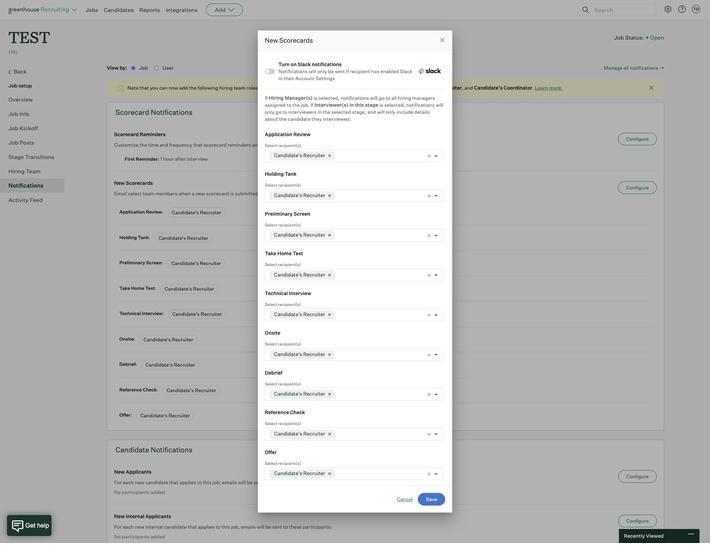 Task type: vqa. For each thing, say whether or not it's contained in the screenshot.
AVERAGE
no



Task type: locate. For each thing, give the bounding box(es) containing it.
2 participants from the top
[[122, 534, 150, 540]]

1 vertical spatial review
[[146, 209, 162, 215]]

2 vertical spatial be
[[266, 524, 271, 530]]

notifications left →
[[630, 65, 659, 71]]

each down new applicants
[[123, 480, 134, 486]]

0 vertical spatial new
[[196, 191, 205, 197]]

candidate down interviewers
[[288, 116, 311, 122]]

3 select from the top
[[265, 222, 277, 228]]

user
[[163, 65, 174, 71]]

configure for for each new internal candidate that applies to this job, emails will be sent to these participants:
[[627, 519, 649, 524]]

0 horizontal spatial review
[[146, 209, 162, 215]]

configure for for each new candidate that applies to this job, emails will be sent to these participants:
[[627, 474, 649, 480]]

scorecards up the on
[[280, 36, 313, 44]]

1 vertical spatial take
[[119, 286, 130, 291]]

job
[[615, 34, 624, 41], [139, 65, 149, 71], [8, 83, 17, 89], [8, 110, 18, 117], [8, 125, 18, 132], [8, 139, 18, 146]]

activity
[[8, 197, 29, 204]]

applicants up "internal"
[[145, 514, 171, 520]]

new right when
[[196, 191, 205, 197]]

team
[[234, 85, 246, 91], [143, 191, 155, 197]]

0 horizontal spatial application
[[119, 209, 145, 215]]

all inside 'is selected, notifications will go to all hiring managers assigned to the job. if'
[[392, 95, 397, 101]]

6 select recipient(s) from the top
[[265, 342, 301, 347]]

3 recipient(s) from the top
[[278, 222, 301, 228]]

offer inside new scorecards dialog
[[265, 450, 277, 456]]

added down "internal"
[[151, 534, 165, 540]]

preliminary down email select team members when a new scorecard is submitted with a summary of submitted and outstanding scorecards for the selected stage. on the top
[[265, 211, 293, 217]]

2 horizontal spatial is
[[380, 102, 383, 108]]

0 horizontal spatial offer
[[119, 413, 131, 418]]

1 vertical spatial application
[[119, 209, 145, 215]]

job left kickoff
[[8, 125, 18, 132]]

td button
[[691, 4, 702, 15]]

2 recipient(s) from the top
[[278, 183, 301, 188]]

9 select recipient(s) from the top
[[265, 461, 301, 466]]

selected, inside is selected, notifications will only go to interviewers in the selected stage, and will only include details about the candidate they interviewed.
[[384, 102, 405, 108]]

selected up interviewed.
[[332, 109, 351, 115]]

select for holding tank
[[265, 183, 277, 188]]

status:
[[626, 34, 645, 41]]

select for offer
[[265, 461, 277, 466]]

2 a from the left
[[271, 191, 273, 197]]

.
[[533, 85, 534, 91]]

scorecard up interview
[[204, 142, 227, 148]]

1 vertical spatial in
[[350, 102, 354, 108]]

job for job setup
[[8, 83, 17, 89]]

0 vertical spatial these
[[271, 480, 283, 486]]

select recipient(s) for holding tank
[[265, 183, 301, 188]]

0 vertical spatial for
[[114, 480, 122, 486]]

0 horizontal spatial hiring
[[8, 168, 25, 175]]

reminders
[[140, 132, 166, 137]]

0 vertical spatial applies
[[180, 480, 196, 486]]

roles
[[247, 85, 258, 91]]

a right when
[[192, 191, 195, 197]]

configure button for email select team members when a new scorecard is submitted with a summary of submitted and outstanding scorecards for the selected stage.
[[619, 182, 657, 194]]

home inside new scorecards dialog
[[278, 251, 292, 257]]

offer for offer :
[[119, 413, 131, 418]]

will inside 'is selected, notifications will go to all hiring managers assigned to the job. if'
[[370, 95, 378, 101]]

internal
[[145, 524, 163, 530]]

4 configure from the top
[[627, 519, 649, 524]]

technical inside new scorecards dialog
[[265, 290, 288, 296]]

review up interviewers. at the left
[[294, 131, 311, 137]]

0 vertical spatial scorecard
[[116, 108, 149, 117]]

application down about
[[265, 131, 293, 137]]

added for internal
[[151, 534, 165, 540]]

application down select
[[119, 209, 145, 215]]

all up include
[[392, 95, 397, 101]]

jobs
[[86, 6, 98, 13]]

view by:
[[107, 65, 128, 71]]

1 horizontal spatial be
[[266, 524, 271, 530]]

select recipient(s) for technical interview
[[265, 302, 301, 307]]

1 horizontal spatial debrief
[[265, 370, 283, 376]]

1 vertical spatial scorecard
[[114, 132, 139, 137]]

applies
[[180, 480, 196, 486], [198, 524, 215, 530]]

1 horizontal spatial check
[[290, 410, 305, 416]]

you
[[150, 85, 158, 91]]

select recipient(s) for take home test
[[265, 262, 301, 267]]

select for take home test
[[265, 262, 277, 267]]

no
[[114, 490, 121, 496], [114, 534, 121, 540]]

recipient
[[350, 68, 370, 74]]

submitted left with
[[235, 191, 259, 197]]

1 horizontal spatial job,
[[231, 524, 240, 530]]

preliminary screen :
[[119, 260, 164, 266]]

team right select
[[143, 191, 155, 197]]

for down new internal applicants
[[114, 524, 122, 530]]

tank up 'summary'
[[285, 171, 297, 177]]

2 vertical spatial new
[[135, 524, 144, 530]]

their
[[284, 75, 295, 81]]

in up stage,
[[350, 102, 354, 108]]

only left include
[[386, 109, 396, 115]]

0 horizontal spatial candidate's
[[410, 85, 439, 91]]

configure for customize the time and frequency that scorecard reminders are sent to interviewers.
[[627, 136, 649, 142]]

0 vertical spatial technical
[[265, 290, 288, 296]]

job right job option at the left
[[139, 65, 149, 71]]

1 horizontal spatial selected
[[408, 191, 428, 197]]

6 recipient(s) from the top
[[278, 342, 301, 347]]

job for job status:
[[615, 34, 624, 41]]

tank inside new scorecards dialog
[[285, 171, 297, 177]]

0 horizontal spatial take
[[119, 286, 130, 291]]

8 recipient(s) from the top
[[278, 421, 301, 427]]

1 vertical spatial selected,
[[384, 102, 405, 108]]

review for application review :
[[146, 209, 162, 215]]

1 vertical spatial go
[[276, 109, 282, 115]]

selected, up include
[[384, 102, 405, 108]]

select
[[265, 143, 277, 148], [265, 183, 277, 188], [265, 222, 277, 228], [265, 262, 277, 267], [265, 302, 277, 307], [265, 342, 277, 347], [265, 382, 277, 387], [265, 421, 277, 427], [265, 461, 277, 466]]

2 no from the top
[[114, 534, 121, 540]]

and inside is selected, notifications will only go to interviewers in the selected stage, and will only include details about the candidate they interviewed.
[[368, 109, 376, 115]]

1 each from the top
[[123, 480, 134, 486]]

select for debrief
[[265, 382, 277, 387]]

manager(s) down enabled
[[380, 85, 408, 91]]

1 horizontal spatial application
[[265, 131, 293, 137]]

job left posts
[[8, 139, 18, 146]]

greenhouse recruiting image
[[8, 6, 72, 14]]

no participants added down "internal"
[[114, 534, 165, 540]]

1 vertical spatial participants
[[122, 534, 150, 540]]

preliminary inside new scorecards dialog
[[265, 211, 293, 217]]

0 horizontal spatial screen
[[146, 260, 162, 266]]

candidate down new applicants
[[145, 480, 168, 486]]

1 horizontal spatial if
[[311, 102, 314, 108]]

submitted right of
[[303, 191, 326, 197]]

added up new internal applicants
[[151, 490, 165, 496]]

preliminary down holding tank :
[[119, 260, 145, 266]]

5 select from the top
[[265, 302, 277, 307]]

hiring right types:
[[364, 85, 379, 91]]

1 recipient(s) from the top
[[278, 143, 301, 148]]

1 no participants added from the top
[[114, 490, 165, 496]]

check for reference check
[[290, 410, 305, 416]]

integrations link
[[166, 6, 198, 13]]

take inside new scorecards dialog
[[265, 251, 277, 257]]

1 horizontal spatial all
[[624, 65, 629, 71]]

6 select from the top
[[265, 342, 277, 347]]

1 vertical spatial team
[[143, 191, 155, 197]]

2 horizontal spatial this
[[355, 102, 364, 108]]

1 horizontal spatial is
[[314, 95, 318, 101]]

in left their
[[279, 75, 283, 81]]

td button
[[692, 5, 701, 13]]

application inside new scorecards dialog
[[265, 131, 293, 137]]

1 vertical spatial check
[[290, 410, 305, 416]]

scorecard right when
[[206, 191, 229, 197]]

if up 'assigned'
[[265, 95, 268, 101]]

is right 'stage'
[[380, 102, 383, 108]]

jobs link
[[86, 6, 98, 13]]

2 each from the top
[[123, 524, 134, 530]]

3 configure button from the top
[[619, 471, 657, 483]]

1 vertical spatial selected
[[408, 191, 428, 197]]

debrief :
[[119, 362, 138, 367]]

notifications down types:
[[341, 95, 369, 101]]

interview inside new scorecards dialog
[[289, 290, 311, 296]]

go down has
[[379, 95, 385, 101]]

scorecard up scorecard reminders
[[116, 108, 149, 117]]

1 vertical spatial test
[[145, 286, 155, 291]]

if
[[346, 68, 349, 74]]

overview link
[[8, 95, 62, 104]]

all right manage
[[624, 65, 629, 71]]

2 no participants added from the top
[[114, 534, 165, 540]]

new down new internal applicants
[[135, 524, 144, 530]]

0 horizontal spatial scorecards
[[126, 180, 153, 186]]

application for application review :
[[119, 209, 145, 215]]

activity feed link
[[8, 196, 62, 204]]

1 candidate's from the left
[[410, 85, 439, 91]]

technical
[[265, 290, 288, 296], [119, 311, 141, 317]]

3 configure from the top
[[627, 474, 649, 480]]

a
[[192, 191, 195, 197], [271, 191, 273, 197]]

scorecards up select
[[126, 180, 153, 186]]

0 vertical spatial preliminary
[[265, 211, 293, 217]]

reference check :
[[119, 387, 159, 393]]

only up settings
[[318, 68, 327, 74]]

1 configure from the top
[[627, 136, 649, 142]]

holding up preliminary screen :
[[119, 235, 137, 240]]

new scorecards inside dialog
[[265, 36, 313, 44]]

each down internal
[[123, 524, 134, 530]]

0 horizontal spatial check
[[143, 387, 157, 393]]

screen inside new scorecards dialog
[[294, 211, 311, 217]]

onsite inside new scorecards dialog
[[265, 330, 281, 336]]

candidates
[[104, 6, 134, 13]]

new scorecards dialog
[[258, 30, 453, 513]]

manager(s) up job.
[[285, 95, 313, 101]]

new
[[196, 191, 205, 197], [135, 480, 144, 486], [135, 524, 144, 530]]

1 select recipient(s) from the top
[[265, 143, 301, 148]]

4 select recipient(s) from the top
[[265, 262, 301, 267]]

each
[[123, 480, 134, 486], [123, 524, 134, 530]]

2 select recipient(s) from the top
[[265, 183, 301, 188]]

1 vertical spatial be
[[247, 480, 253, 486]]

is inside 'is selected, notifications will go to all hiring managers assigned to the job. if'
[[314, 95, 318, 101]]

stage transitions
[[8, 153, 54, 160]]

screen
[[294, 211, 311, 217], [146, 260, 162, 266]]

submitted
[[235, 191, 259, 197], [303, 191, 326, 197]]

hiring inside new scorecards dialog
[[269, 95, 284, 101]]

candidate
[[288, 116, 311, 122], [145, 480, 168, 486], [164, 524, 187, 530]]

check inside new scorecards dialog
[[290, 410, 305, 416]]

0 horizontal spatial debrief
[[119, 362, 136, 367]]

1 horizontal spatial offer
[[265, 450, 277, 456]]

review down "members"
[[146, 209, 162, 215]]

0 vertical spatial review
[[294, 131, 311, 137]]

take
[[265, 251, 277, 257], [119, 286, 130, 291]]

2 for from the top
[[114, 524, 122, 530]]

onsite for onsite
[[265, 330, 281, 336]]

selected, for if
[[319, 95, 340, 101]]

new internal applicants
[[114, 514, 171, 520]]

notifications up 'details'
[[407, 102, 435, 108]]

2 configure button from the top
[[619, 182, 657, 194]]

0 horizontal spatial tank
[[138, 235, 149, 240]]

5 select recipient(s) from the top
[[265, 302, 301, 307]]

only up about
[[265, 109, 275, 115]]

interviewer(s) in this stage
[[315, 102, 379, 108]]

2 horizontal spatial be
[[328, 68, 334, 74]]

1 horizontal spatial technical
[[265, 290, 288, 296]]

1 horizontal spatial review
[[294, 131, 311, 137]]

holding inside new scorecards dialog
[[265, 171, 284, 177]]

in
[[279, 75, 283, 81], [350, 102, 354, 108], [318, 109, 322, 115]]

1 for from the top
[[114, 480, 122, 486]]

0 vertical spatial debrief
[[119, 362, 136, 367]]

recipient(s) for debrief
[[278, 382, 301, 387]]

activity feed
[[8, 197, 43, 204]]

the right about
[[279, 116, 287, 122]]

hour
[[163, 156, 174, 162]]

is left with
[[230, 191, 234, 197]]

if right job.
[[311, 102, 314, 108]]

for each new candidate that applies to this job, emails will be sent to these participants:
[[114, 480, 314, 486]]

0 horizontal spatial these
[[271, 480, 283, 486]]

in up they
[[318, 109, 322, 115]]

notifications up settings
[[312, 61, 342, 67]]

new scorecards up the on
[[265, 36, 313, 44]]

holding for holding tank
[[265, 171, 284, 177]]

go down 'assigned'
[[276, 109, 282, 115]]

reference for reference check :
[[119, 387, 142, 393]]

the left job.
[[293, 102, 300, 108]]

select recipient(s)
[[265, 143, 301, 148], [265, 183, 301, 188], [265, 222, 301, 228], [265, 262, 301, 267], [265, 302, 301, 307], [265, 342, 301, 347], [265, 382, 301, 387], [265, 421, 301, 427], [265, 461, 301, 466]]

all inside manage all notifications → link
[[624, 65, 629, 71]]

0 vertical spatial this
[[355, 102, 364, 108]]

technical for technical interview :
[[119, 311, 141, 317]]

9 select from the top
[[265, 461, 277, 466]]

participants down new applicants
[[122, 490, 150, 496]]

notifications inside 'is selected, notifications will go to all hiring managers assigned to the job. if'
[[341, 95, 369, 101]]

review inside new scorecards dialog
[[294, 131, 311, 137]]

go
[[379, 95, 385, 101], [276, 109, 282, 115]]

select recipient(s) for preliminary screen
[[265, 222, 301, 228]]

manage all notifications →
[[604, 65, 665, 71]]

1 vertical spatial for
[[114, 524, 122, 530]]

new for applicants
[[135, 480, 144, 486]]

0 horizontal spatial technical
[[119, 311, 141, 317]]

notifications inside notifications link
[[8, 182, 43, 189]]

technical interview
[[265, 290, 311, 296]]

0 horizontal spatial hiring
[[220, 85, 233, 91]]

a right with
[[271, 191, 273, 197]]

2 select from the top
[[265, 183, 277, 188]]

9 recipient(s) from the top
[[278, 461, 301, 466]]

of
[[297, 191, 301, 197]]

1 horizontal spatial these
[[289, 524, 302, 530]]

7 select recipient(s) from the top
[[265, 382, 301, 387]]

1 vertical spatial hiring
[[269, 95, 284, 101]]

new down new applicants
[[135, 480, 144, 486]]

1 configure button from the top
[[619, 133, 657, 146]]

1 , from the left
[[408, 85, 409, 91]]

scorecards inside new scorecards dialog
[[280, 36, 313, 44]]

screen for preliminary screen :
[[146, 260, 162, 266]]

1 horizontal spatial only
[[318, 68, 327, 74]]

selected
[[332, 109, 351, 115], [408, 191, 428, 197]]

0 vertical spatial interview
[[289, 290, 311, 296]]

0 vertical spatial each
[[123, 480, 134, 486]]

4 recipient(s) from the top
[[278, 262, 301, 267]]

0 vertical spatial check
[[143, 387, 157, 393]]

will
[[309, 68, 317, 74], [370, 95, 378, 101], [436, 102, 444, 108], [377, 109, 385, 115], [238, 480, 246, 486], [257, 524, 265, 530]]

0 horizontal spatial selected,
[[319, 95, 340, 101]]

hiring up 'assigned'
[[269, 95, 284, 101]]

candidate right "internal"
[[164, 524, 187, 530]]

1 no from the top
[[114, 490, 121, 496]]

0 horizontal spatial test
[[145, 286, 155, 291]]

1 vertical spatial participants:
[[303, 524, 332, 530]]

test (19)
[[8, 27, 50, 55]]

no down new applicants
[[114, 490, 121, 496]]

hiring down stage at the top of page
[[8, 168, 25, 175]]

screen up take home test :
[[146, 260, 162, 266]]

sent
[[335, 68, 345, 74], [261, 142, 271, 148], [254, 480, 264, 486], [272, 524, 282, 530]]

manager(s) inside new scorecards dialog
[[285, 95, 313, 101]]

interviewed.
[[323, 116, 351, 122]]

recipient(s) for offer
[[278, 461, 301, 466]]

0 vertical spatial go
[[379, 95, 385, 101]]

job posts link
[[8, 138, 62, 147]]

4 select from the top
[[265, 262, 277, 267]]

selected left stage.
[[408, 191, 428, 197]]

5 recipient(s) from the top
[[278, 302, 301, 307]]

new for members
[[114, 180, 125, 186]]

1 horizontal spatial reference
[[265, 410, 289, 416]]

0 vertical spatial selected
[[332, 109, 351, 115]]

preliminary
[[265, 211, 293, 217], [119, 260, 145, 266]]

interview
[[289, 290, 311, 296], [142, 311, 163, 317]]

1 horizontal spatial emails
[[241, 524, 256, 530]]

configure button for for each new candidate that applies to this job, emails will be sent to these participants:
[[619, 471, 657, 483]]

participants
[[122, 490, 150, 496], [122, 534, 150, 540]]

2 added from the top
[[151, 534, 165, 540]]

candidate's recruiter
[[274, 152, 325, 159], [274, 192, 325, 199], [172, 210, 221, 216], [274, 232, 325, 238], [159, 235, 208, 241], [172, 261, 221, 266], [274, 272, 325, 278], [165, 286, 214, 292], [172, 311, 222, 317], [274, 312, 325, 318], [144, 337, 193, 343], [274, 351, 325, 358], [146, 362, 195, 368], [167, 388, 216, 394], [274, 391, 325, 398], [140, 413, 190, 419], [274, 431, 325, 437], [274, 471, 325, 477]]

1 vertical spatial manager(s)
[[285, 95, 313, 101]]

now
[[169, 85, 178, 91]]

0 vertical spatial holding
[[265, 171, 284, 177]]

notifications inside is selected, notifications will only go to interviewers in the selected stage, and will only include details about the candidate they interviewed.
[[407, 102, 435, 108]]

no down new internal applicants
[[114, 534, 121, 540]]

hiring inside 'is selected, notifications will go to all hiring managers assigned to the job. if'
[[398, 95, 411, 101]]

selected, inside 'is selected, notifications will go to all hiring managers assigned to the job. if'
[[319, 95, 340, 101]]

reminders
[[228, 142, 251, 148]]

holding up email select team members when a new scorecard is submitted with a summary of submitted and outstanding scorecards for the selected stage. on the top
[[265, 171, 284, 177]]

reference inside new scorecards dialog
[[265, 410, 289, 416]]

job left setup
[[8, 83, 17, 89]]

configure button for for each new internal candidate that applies to this job, emails will be sent to these participants:
[[619, 515, 657, 528]]

this inside new scorecards dialog
[[355, 102, 364, 108]]

save button
[[418, 494, 446, 506]]

job left info
[[8, 110, 18, 117]]

assigned
[[265, 102, 286, 108]]

added for candidate
[[151, 490, 165, 496]]

new scorecards up select
[[114, 180, 153, 186]]

1 select from the top
[[265, 143, 277, 148]]

take home test :
[[119, 286, 157, 291]]

candidate's up managers
[[410, 85, 439, 91]]

the down interviewer(s)
[[323, 109, 331, 115]]

only inside turn on slack notifications notifications will only be sent if recipient has enabled slack in their account settings
[[318, 68, 327, 74]]

0 horizontal spatial job,
[[213, 480, 221, 486]]

is down additional
[[314, 95, 318, 101]]

scorecard up customize
[[114, 132, 139, 137]]

selected, up interviewer(s)
[[319, 95, 340, 101]]

is for if
[[314, 95, 318, 101]]

2 configure from the top
[[627, 185, 649, 191]]

notifications for is selected, notifications will only go to interviewers in the selected stage, and will only include details about the candidate they interviewed.
[[407, 102, 435, 108]]

job left status: in the top of the page
[[615, 34, 624, 41]]

onsite for onsite :
[[119, 336, 134, 342]]

1 horizontal spatial in
[[318, 109, 322, 115]]

1 vertical spatial holding
[[119, 235, 137, 240]]

0 vertical spatial reference
[[119, 387, 142, 393]]

new inside dialog
[[265, 36, 278, 44]]

home for take home test :
[[131, 286, 144, 291]]

onsite
[[265, 330, 281, 336], [119, 336, 134, 342]]

2 submitted from the left
[[303, 191, 326, 197]]

1 vertical spatial hiring
[[398, 95, 411, 101]]

1 vertical spatial new scorecards
[[114, 180, 153, 186]]

0 horizontal spatial holding
[[119, 235, 137, 240]]

customize the time and frequency that scorecard reminders are sent to interviewers.
[[114, 142, 307, 148]]

slack right enabled
[[400, 68, 413, 74]]

slack right the on
[[298, 61, 311, 67]]

for down new applicants
[[114, 480, 122, 486]]

test for take home test
[[293, 251, 303, 257]]

tank
[[285, 171, 297, 177], [138, 235, 149, 240]]

0 vertical spatial team
[[234, 85, 246, 91]]

0 vertical spatial in
[[279, 75, 283, 81]]

info
[[20, 110, 29, 117]]

reports
[[139, 6, 160, 13]]

outstanding
[[337, 191, 365, 197]]

debrief inside new scorecards dialog
[[265, 370, 283, 376]]

view
[[107, 65, 119, 71]]

after
[[175, 156, 186, 162]]

tank down 'application review :'
[[138, 235, 149, 240]]

is inside is selected, notifications will only go to interviewers in the selected stage, and will only include details about the candidate they interviewed.
[[380, 102, 383, 108]]

review
[[294, 131, 311, 137], [146, 209, 162, 215]]

1 vertical spatial interview
[[142, 311, 163, 317]]

1 added from the top
[[151, 490, 165, 496]]

0 vertical spatial test
[[293, 251, 303, 257]]

select for onsite
[[265, 342, 277, 347]]

4 configure button from the top
[[619, 515, 657, 528]]

participants for internal
[[122, 534, 150, 540]]

reference for reference check
[[265, 410, 289, 416]]

0 horizontal spatial team
[[143, 191, 155, 197]]

the left time
[[140, 142, 147, 148]]

7 select from the top
[[265, 382, 277, 387]]

no participants added for internal
[[114, 534, 165, 540]]

applicants down candidate
[[126, 469, 152, 475]]

1 vertical spatial home
[[131, 286, 144, 291]]

0 vertical spatial application
[[265, 131, 293, 137]]

scorecards
[[280, 36, 313, 44], [126, 180, 153, 186]]

hiring right following
[[220, 85, 233, 91]]

1 participants from the top
[[122, 490, 150, 496]]

job info link
[[8, 110, 62, 118]]

summary
[[274, 191, 296, 197]]

1 vertical spatial technical
[[119, 311, 141, 317]]

0 horizontal spatial slack
[[298, 61, 311, 67]]

select recipient(s) for application review
[[265, 143, 301, 148]]

1 horizontal spatial new scorecards
[[265, 36, 313, 44]]

team left roles
[[234, 85, 246, 91]]

candidate's left coordinator
[[474, 85, 503, 91]]

select for technical interview
[[265, 302, 277, 307]]

select for application review
[[265, 143, 277, 148]]

0 vertical spatial take
[[265, 251, 277, 257]]

participants down internal
[[122, 534, 150, 540]]

recipient(s) for technical interview
[[278, 302, 301, 307]]

no participants added down new applicants
[[114, 490, 165, 496]]

onsite :
[[119, 336, 136, 342]]

notifications for is selected, notifications will go to all hiring managers assigned to the job. if
[[341, 95, 369, 101]]

1 horizontal spatial screen
[[294, 211, 311, 217]]

3 select recipient(s) from the top
[[265, 222, 301, 228]]

0 horizontal spatial all
[[392, 95, 397, 101]]

8 select recipient(s) from the top
[[265, 421, 301, 427]]

2 , from the left
[[462, 85, 464, 91]]

7 recipient(s) from the top
[[278, 382, 301, 387]]

hiring up include
[[398, 95, 411, 101]]

take for take home test
[[265, 251, 277, 257]]

1 horizontal spatial tank
[[285, 171, 297, 177]]

screen down of
[[294, 211, 311, 217]]

8 select from the top
[[265, 421, 277, 427]]

:
[[158, 156, 159, 162], [162, 209, 163, 215], [149, 235, 150, 240], [162, 260, 163, 266], [155, 286, 156, 291], [163, 311, 164, 317], [134, 336, 135, 342], [136, 362, 137, 367], [157, 387, 158, 393], [131, 413, 132, 418]]

1 horizontal spatial team
[[234, 85, 246, 91]]

0 horizontal spatial selected
[[332, 109, 351, 115]]

test inside new scorecards dialog
[[293, 251, 303, 257]]

configure
[[627, 136, 649, 142], [627, 185, 649, 191], [627, 474, 649, 480], [627, 519, 649, 524]]



Task type: describe. For each thing, give the bounding box(es) containing it.
team
[[26, 168, 41, 175]]

for for for each new internal candidate that applies to this job, emails will be sent to these participants:
[[114, 524, 122, 530]]

scorecard reminders
[[114, 132, 166, 137]]

td
[[694, 7, 699, 12]]

0 vertical spatial manager(s)
[[380, 85, 408, 91]]

turn
[[279, 61, 290, 67]]

1 horizontal spatial this
[[222, 524, 230, 530]]

select for preliminary screen
[[265, 222, 277, 228]]

holding tank
[[265, 171, 297, 177]]

on
[[291, 61, 297, 67]]

job for job info
[[8, 110, 18, 117]]

1 vertical spatial applicants
[[145, 514, 171, 520]]

screen for preliminary screen
[[294, 211, 311, 217]]

scorecard notifications
[[116, 108, 193, 117]]

for for for each new candidate that applies to this job, emails will be sent to these participants:
[[114, 480, 122, 486]]

no participants added for candidate
[[114, 490, 165, 496]]

manage
[[604, 65, 623, 71]]

reports link
[[139, 6, 160, 13]]

interview for technical interview :
[[142, 311, 163, 317]]

has
[[372, 68, 380, 74]]

Search text field
[[593, 5, 650, 15]]

debrief for debrief :
[[119, 362, 136, 367]]

0 vertical spatial scorecard
[[204, 142, 227, 148]]

1 vertical spatial these
[[289, 524, 302, 530]]

each for applicants
[[123, 480, 134, 486]]

overview
[[8, 96, 33, 103]]

0 vertical spatial participants:
[[284, 480, 314, 486]]

selected inside is selected, notifications will only go to interviewers in the selected stage, and will only include details about the candidate they interviewed.
[[332, 109, 351, 115]]

if hiring manager(s)
[[265, 95, 313, 101]]

job kickoff
[[8, 125, 38, 132]]

reminder
[[136, 156, 158, 162]]

back
[[14, 68, 27, 75]]

0 vertical spatial hiring
[[220, 85, 233, 91]]

details
[[415, 109, 430, 115]]

enabled
[[381, 68, 399, 74]]

internal
[[126, 514, 144, 520]]

candidate notifications
[[116, 446, 193, 455]]

0 vertical spatial applicants
[[126, 469, 152, 475]]

scorecards
[[366, 191, 391, 197]]

is selected, notifications will go to all hiring managers assigned to the job. if
[[265, 95, 435, 108]]

tank for holding tank
[[285, 171, 297, 177]]

setup
[[18, 83, 32, 89]]

0 vertical spatial emails
[[222, 480, 237, 486]]

open
[[650, 34, 665, 41]]

manage all notifications → link
[[604, 64, 665, 71]]

holding tank :
[[119, 235, 151, 240]]

types:
[[349, 85, 363, 91]]

will inside turn on slack notifications notifications will only be sent if recipient has enabled slack in their account settings
[[309, 68, 317, 74]]

1 vertical spatial this
[[203, 480, 212, 486]]

to inside is selected, notifications will only go to interviewers in the selected stage, and will only include details about the candidate they interviewed.
[[283, 109, 287, 115]]

recipient(s) for take home test
[[278, 262, 301, 267]]

2 vertical spatial candidate
[[164, 524, 187, 530]]

about
[[265, 116, 278, 122]]

1
[[161, 156, 162, 162]]

configure button for customize the time and frequency that scorecard reminders are sent to interviewers.
[[619, 133, 657, 146]]

notifications link
[[8, 181, 62, 190]]

1 horizontal spatial applies
[[198, 524, 215, 530]]

if inside 'is selected, notifications will go to all hiring managers assigned to the job. if'
[[311, 102, 314, 108]]

notifications inside turn on slack notifications notifications will only be sent if recipient has enabled slack in their account settings
[[312, 61, 342, 67]]

recipient(s) for onsite
[[278, 342, 301, 347]]

candidate
[[116, 446, 149, 455]]

select for reference check
[[265, 421, 277, 427]]

2 candidate's from the left
[[474, 85, 503, 91]]

hiring team
[[8, 168, 41, 175]]

job for job
[[139, 65, 149, 71]]

candidate inside is selected, notifications will only go to interviewers in the selected stage, and will only include details about the candidate they interviewed.
[[288, 116, 311, 122]]

2 horizontal spatial only
[[386, 109, 396, 115]]

stage,
[[352, 109, 367, 115]]

preliminary for preliminary screen :
[[119, 260, 145, 266]]

scorecard for scorecard notifications
[[116, 108, 149, 117]]

stage
[[8, 153, 24, 160]]

interview for technical interview
[[289, 290, 311, 296]]

add
[[179, 85, 188, 91]]

check for reference check :
[[143, 387, 157, 393]]

debrief for debrief
[[265, 370, 283, 376]]

home for take home test
[[278, 251, 292, 257]]

kickoff
[[20, 125, 38, 132]]

first
[[125, 156, 135, 162]]

Job radio
[[131, 66, 136, 71]]

0 vertical spatial job,
[[213, 480, 221, 486]]

1 horizontal spatial slack
[[400, 68, 413, 74]]

job for job posts
[[8, 139, 18, 146]]

1 submitted from the left
[[235, 191, 259, 197]]

0 horizontal spatial only
[[265, 109, 275, 115]]

test for take home test :
[[145, 286, 155, 291]]

new for candidate
[[114, 469, 125, 475]]

1 a from the left
[[192, 191, 195, 197]]

with
[[260, 191, 270, 197]]

more.
[[550, 85, 563, 91]]

the right add at the top left
[[189, 85, 197, 91]]

notifications for manage all notifications →
[[630, 65, 659, 71]]

new for internal
[[135, 524, 144, 530]]

application for application review
[[265, 131, 293, 137]]

0 horizontal spatial applies
[[180, 480, 196, 486]]

selected, for will
[[384, 102, 405, 108]]

select recipient(s) for reference check
[[265, 421, 301, 427]]

notifications inside turn on slack notifications notifications will only be sent if recipient has enabled slack in their account settings
[[279, 68, 308, 74]]

in inside is selected, notifications will only go to interviewers in the selected stage, and will only include details about the candidate they interviewed.
[[318, 109, 322, 115]]

include
[[397, 109, 414, 115]]

as
[[259, 85, 264, 91]]

in inside turn on slack notifications notifications will only be sent if recipient has enabled slack in their account settings
[[279, 75, 283, 81]]

→
[[660, 65, 665, 71]]

test
[[8, 27, 50, 47]]

preliminary for preliminary screen
[[265, 211, 293, 217]]

cancel link
[[397, 496, 413, 503]]

job status:
[[615, 34, 645, 41]]

take for take home test :
[[119, 286, 130, 291]]

customize
[[114, 142, 139, 148]]

is selected, notifications will only go to interviewers in the selected stage, and will only include details about the candidate they interviewed.
[[265, 102, 444, 122]]

1 vertical spatial scorecards
[[126, 180, 153, 186]]

are
[[252, 142, 260, 148]]

the right for at the top right
[[400, 191, 407, 197]]

participants for candidate
[[122, 490, 150, 496]]

turn on slack notifications notifications will only be sent if recipient has enabled slack in their account settings
[[279, 61, 413, 81]]

interviewers
[[288, 109, 317, 115]]

1 vertical spatial scorecard
[[206, 191, 229, 197]]

tank for holding tank :
[[138, 235, 149, 240]]

configure image
[[664, 5, 673, 13]]

holding for holding tank :
[[119, 235, 137, 240]]

note that you can now add the following hiring team roles as recipients to additional notifications types: hiring manager(s) , candidate's recruiter , and candidate's coordinator . learn more.
[[128, 85, 563, 91]]

integrations
[[166, 6, 198, 13]]

each for internal
[[123, 524, 134, 530]]

by:
[[120, 65, 127, 71]]

they
[[312, 116, 322, 122]]

review for application review
[[294, 131, 311, 137]]

interviewers.
[[277, 142, 307, 148]]

go inside is selected, notifications will only go to interviewers in the selected stage, and will only include details about the candidate they interviewed.
[[276, 109, 282, 115]]

go inside 'is selected, notifications will go to all hiring managers assigned to the job. if'
[[379, 95, 385, 101]]

is for will
[[380, 102, 383, 108]]

for each new internal candidate that applies to this job, emails will be sent to these participants:
[[114, 524, 332, 530]]

2 vertical spatial is
[[230, 191, 234, 197]]

no for for each new candidate that applies to this job, emails will be sent to these participants:
[[114, 490, 121, 496]]

2 vertical spatial hiring
[[8, 168, 25, 175]]

select recipient(s) for onsite
[[265, 342, 301, 347]]

0 horizontal spatial if
[[265, 95, 268, 101]]

stage transitions link
[[8, 153, 62, 161]]

sent inside turn on slack notifications notifications will only be sent if recipient has enabled slack in their account settings
[[335, 68, 345, 74]]

0 vertical spatial hiring
[[364, 85, 379, 91]]

0 horizontal spatial new scorecards
[[114, 180, 153, 186]]

learn
[[535, 85, 548, 91]]

stage
[[365, 102, 379, 108]]

recipient(s) for reference check
[[278, 421, 301, 427]]

recently viewed
[[624, 534, 664, 540]]

: inside first reminder : 1 hour after interview
[[158, 156, 159, 162]]

members
[[156, 191, 178, 197]]

offer :
[[119, 413, 133, 418]]

reference check
[[265, 410, 305, 416]]

additional
[[295, 85, 318, 91]]

settings
[[316, 75, 335, 81]]

recipients
[[265, 85, 288, 91]]

job for job kickoff
[[8, 125, 18, 132]]

recently
[[624, 534, 645, 540]]

offer for offer
[[265, 450, 277, 456]]

technical for technical interview
[[265, 290, 288, 296]]

recipient(s) for application review
[[278, 143, 301, 148]]

select recipient(s) for offer
[[265, 461, 301, 466]]

1 vertical spatial candidate
[[145, 480, 168, 486]]

2 horizontal spatial in
[[350, 102, 354, 108]]

no for for each new internal candidate that applies to this job, emails will be sent to these participants:
[[114, 534, 121, 540]]

new for internal
[[114, 514, 125, 520]]

when
[[179, 191, 191, 197]]

email
[[114, 191, 127, 197]]

be inside turn on slack notifications notifications will only be sent if recipient has enabled slack in their account settings
[[328, 68, 334, 74]]

managers
[[412, 95, 435, 101]]

recipient(s) for preliminary screen
[[278, 222, 301, 228]]

notifications down settings
[[319, 85, 347, 91]]

select
[[128, 191, 142, 197]]

select recipient(s) for debrief
[[265, 382, 301, 387]]

learn more. link
[[535, 85, 563, 91]]

1 vertical spatial emails
[[241, 524, 256, 530]]

job setup
[[8, 83, 32, 89]]

add button
[[206, 4, 243, 16]]

preliminary screen
[[265, 211, 311, 217]]

the inside 'is selected, notifications will go to all hiring managers assigned to the job. if'
[[293, 102, 300, 108]]

interviewer(s)
[[315, 102, 349, 108]]

recipient(s) for holding tank
[[278, 183, 301, 188]]

back link
[[8, 67, 62, 76]]

User radio
[[154, 66, 159, 71]]

scorecard for scorecard reminders
[[114, 132, 139, 137]]

configure for email select team members when a new scorecard is submitted with a summary of submitted and outstanding scorecards for the selected stage.
[[627, 185, 649, 191]]



